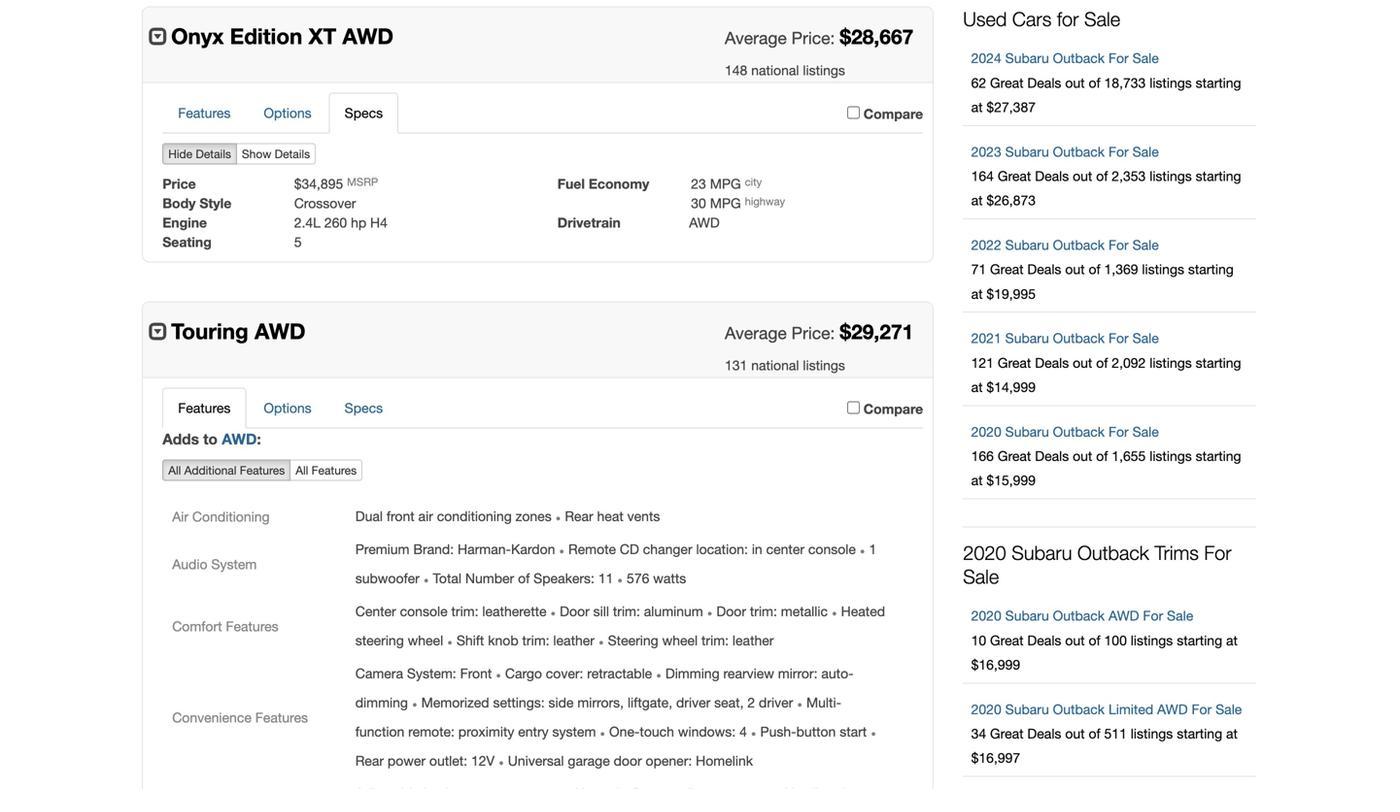Task type: locate. For each thing, give the bounding box(es) containing it.
awd
[[342, 23, 393, 49], [689, 215, 720, 231], [254, 318, 306, 344], [222, 430, 257, 448], [1109, 608, 1139, 624], [1157, 702, 1188, 718]]

steering
[[355, 633, 404, 649]]

1 vertical spatial price:
[[792, 323, 835, 343]]

options link for edition
[[248, 93, 327, 133]]

2 all from the left
[[296, 464, 308, 477]]

deals inside 164 great deals out of 2,353 listings starting at
[[1035, 168, 1069, 184]]

starting inside the 121 great deals out of 2,092 listings starting at
[[1196, 355, 1241, 371]]

1 horizontal spatial door
[[716, 604, 746, 620]]

onyx
[[171, 23, 224, 49]]

tab list
[[162, 93, 923, 133], [162, 388, 923, 429]]

subaru
[[1005, 50, 1049, 66], [1005, 144, 1049, 160], [1005, 237, 1049, 253], [1005, 330, 1049, 347], [1005, 424, 1049, 440], [1012, 542, 1072, 565], [1005, 608, 1049, 624], [1005, 702, 1049, 718]]

deals inside 62 great deals out of 18,733 listings starting at
[[1027, 75, 1061, 91]]

options up all features button
[[264, 400, 312, 416]]

1 tab list from the top
[[162, 93, 923, 133]]

details for hide details
[[196, 147, 231, 161]]

trim: left metallic
[[750, 604, 777, 620]]

at for 164 great deals out of 2,353 listings starting at
[[971, 193, 983, 209]]

2020
[[971, 424, 1001, 440], [963, 542, 1006, 565], [971, 608, 1001, 624], [971, 702, 1001, 718]]

1 vertical spatial features link
[[162, 388, 246, 429]]

1 compare from the top
[[863, 106, 923, 122]]

memorized
[[421, 695, 489, 711]]

at inside 164 great deals out of 2,353 listings starting at
[[971, 193, 983, 209]]

2 features link from the top
[[162, 388, 246, 429]]

0 vertical spatial features link
[[162, 93, 246, 133]]

great up $27,387 on the right
[[990, 75, 1024, 91]]

awd down 30
[[689, 215, 720, 231]]

1 vertical spatial average
[[725, 323, 787, 343]]

average inside "average price: $28,667"
[[725, 28, 787, 47]]

1 wheel from the left
[[408, 633, 443, 649]]

compare for touring awd
[[863, 401, 923, 417]]

air conditioning
[[172, 509, 270, 525]]

features up the dual
[[312, 464, 357, 477]]

start
[[840, 724, 867, 740]]

deals inside 71 great deals out of 1,369 listings starting at
[[1027, 262, 1061, 278]]

outback
[[1053, 50, 1105, 66], [1053, 144, 1105, 160], [1053, 237, 1105, 253], [1053, 330, 1105, 347], [1053, 424, 1105, 440], [1078, 542, 1149, 565], [1053, 608, 1105, 624], [1053, 702, 1105, 718]]

2020 for 2020 subaru outback awd for sale 10 great deals out of 100 listings starting at $16,999
[[971, 608, 1001, 624]]

listings right 1,655
[[1150, 448, 1192, 464]]

hide
[[168, 147, 192, 161]]

awd right xt in the top left of the page
[[342, 23, 393, 49]]

1 horizontal spatial wheel
[[662, 633, 698, 649]]

deals down 2024 subaru outback for sale link
[[1027, 75, 1061, 91]]

mpg right 23
[[710, 176, 741, 192]]

conditioning
[[437, 509, 512, 525]]

deals for $19,995
[[1027, 262, 1061, 278]]

used cars for sale
[[963, 7, 1120, 31]]

1 vertical spatial specs
[[345, 400, 383, 416]]

specs link up msrp
[[329, 93, 398, 133]]

listings inside 166 great deals out of 1,655 listings starting at
[[1150, 448, 1192, 464]]

out down 2020 subaru outback for sale
[[1073, 448, 1092, 464]]

1 specs from the top
[[345, 105, 383, 121]]

universal
[[508, 753, 564, 769]]

0 horizontal spatial door
[[560, 604, 590, 620]]

1 options from the top
[[264, 105, 312, 121]]

2 specs link from the top
[[329, 388, 398, 429]]

1 mpg from the top
[[710, 176, 741, 192]]

· right zones
[[555, 505, 561, 529]]

$34,895
[[294, 176, 343, 192]]

2 driver from the left
[[759, 695, 793, 711]]

of left 1,655
[[1096, 448, 1108, 464]]

1 price: from the top
[[792, 28, 835, 47]]

settings:
[[493, 695, 545, 711]]

0 horizontal spatial ,
[[620, 695, 624, 711]]

out for 18,733
[[1065, 75, 1085, 91]]

out inside 62 great deals out of 18,733 listings starting at
[[1065, 75, 1085, 91]]

· left multi-
[[797, 692, 803, 716]]

1 features link from the top
[[162, 93, 246, 133]]

1 average from the top
[[725, 28, 787, 47]]

limited
[[1109, 702, 1153, 718]]

great for 2021
[[998, 355, 1031, 371]]

all inside button
[[296, 464, 308, 477]]

starting right 2,353
[[1196, 168, 1241, 184]]

specs for onyx edition xt awd
[[345, 105, 383, 121]]

rear down function
[[355, 753, 384, 769]]

specs for touring awd
[[345, 400, 383, 416]]

options up show details button
[[264, 105, 312, 121]]

0 horizontal spatial details
[[196, 147, 231, 161]]

trim: right knob
[[522, 633, 549, 649]]

subaru up $16,999
[[1005, 608, 1049, 624]]

for up 2,092
[[1109, 330, 1129, 347]]

1 vertical spatial specs link
[[329, 388, 398, 429]]

center console trim: leatherette · door sill trim: aluminum · door trim: metallic ·
[[355, 600, 837, 625]]

listings right 2,353
[[1150, 168, 1192, 184]]

1 horizontal spatial details
[[275, 147, 310, 161]]

at inside the 121 great deals out of 2,092 listings starting at
[[971, 379, 983, 395]]

2 options link from the top
[[248, 388, 327, 429]]

at inside 71 great deals out of 1,369 listings starting at
[[971, 286, 983, 302]]

leatherette
[[482, 604, 547, 620]]

30
[[691, 195, 706, 211]]

of left 511 at the right bottom
[[1089, 726, 1100, 742]]

· right dimming
[[412, 692, 417, 716]]

compare right compare option
[[863, 401, 923, 417]]

of left 2,092
[[1096, 355, 1108, 371]]

outback up 166 great deals out of 1,655 listings starting at
[[1053, 424, 1105, 440]]

kardon
[[511, 542, 555, 558]]

great for 2020
[[998, 448, 1031, 464]]

side
[[548, 695, 574, 711]]

great inside 71 great deals out of 1,369 listings starting at
[[990, 262, 1024, 278]]

trim:
[[451, 604, 479, 620], [613, 604, 640, 620], [750, 604, 777, 620], [522, 633, 549, 649], [701, 633, 729, 649]]

1 vertical spatial console
[[400, 604, 448, 620]]

great up $19,995
[[990, 262, 1024, 278]]

2 price: from the top
[[792, 323, 835, 343]]

great for 2022
[[990, 262, 1024, 278]]

specs up msrp
[[345, 105, 383, 121]]

great inside the 2020 subaru outback awd for sale 10 great deals out of 100 listings starting at $16,999
[[990, 633, 1024, 649]]

specs link for onyx edition xt awd
[[329, 93, 398, 133]]

driver right the 2 at the right
[[759, 695, 793, 711]]

1 vertical spatial rear
[[355, 753, 384, 769]]

subaru for 2024 subaru outback for sale
[[1005, 50, 1049, 66]]

average inside average price: $29,271
[[725, 323, 787, 343]]

· right 11
[[617, 567, 623, 591]]

touch
[[640, 724, 674, 740]]

great for 2023
[[998, 168, 1031, 184]]

price: up 131 national listings
[[792, 323, 835, 343]]

outback inside "2020 subaru outback trims for sale"
[[1078, 542, 1149, 565]]

subaru for 2021 subaru outback for sale
[[1005, 330, 1049, 347]]

awd inside the 2020 subaru outback awd for sale 10 great deals out of 100 listings starting at $16,999
[[1109, 608, 1139, 624]]

outback inside 2020 subaru outback limited awd for sale 34 great deals out of 511 listings starting at $16,997
[[1053, 702, 1105, 718]]

garage
[[568, 753, 610, 769]]

$27,387
[[987, 99, 1036, 115]]

of inside 71 great deals out of 1,369 listings starting at
[[1089, 262, 1100, 278]]

1 vertical spatial compare
[[863, 401, 923, 417]]

0 horizontal spatial wheel
[[408, 633, 443, 649]]

0 vertical spatial average
[[725, 28, 787, 47]]

at inside 166 great deals out of 1,655 listings starting at
[[971, 473, 983, 489]]

for up 1,369
[[1109, 237, 1129, 253]]

2024 subaru outback for sale link
[[971, 50, 1159, 66]]

front
[[460, 666, 492, 682]]

out down 2022 subaru outback for sale
[[1065, 262, 1085, 278]]

starting inside 166 great deals out of 1,655 listings starting at
[[1196, 448, 1241, 464]]

outback up 511 at the right bottom
[[1053, 702, 1105, 718]]

deals inside the 121 great deals out of 2,092 listings starting at
[[1035, 355, 1069, 371]]

national right the 131
[[751, 357, 799, 373]]

starting inside 164 great deals out of 2,353 listings starting at
[[1196, 168, 1241, 184]]

listings right 100 on the bottom right
[[1131, 633, 1173, 649]]

specs link up all features
[[329, 388, 398, 429]]

price: for onyx edition xt awd
[[792, 28, 835, 47]]

wheel down aluminum
[[662, 633, 698, 649]]

2024 subaru outback for sale
[[971, 50, 1159, 66]]

0 vertical spatial rear
[[565, 509, 593, 525]]

at for 71 great deals out of 1,369 listings starting at
[[971, 286, 983, 302]]

options link up ":"
[[248, 388, 327, 429]]

all inside button
[[168, 464, 181, 477]]

features up hide details button
[[178, 105, 231, 121]]

2 specs from the top
[[345, 400, 383, 416]]

features
[[178, 105, 231, 121], [178, 400, 231, 416], [240, 464, 285, 477], [312, 464, 357, 477], [226, 619, 278, 635], [255, 710, 308, 726]]

comfort features
[[172, 619, 278, 635]]

camera system: front · cargo cover: retractable ·
[[355, 662, 662, 687]]

, left the 2 at the right
[[740, 695, 744, 711]]

starting right the 18,733
[[1196, 75, 1241, 91]]

2 national from the top
[[751, 357, 799, 373]]

at inside the 2020 subaru outback awd for sale 10 great deals out of 100 listings starting at $16,999
[[1226, 633, 1238, 649]]

great up $16,997
[[990, 726, 1024, 742]]

outback inside the 2020 subaru outback awd for sale 10 great deals out of 100 listings starting at $16,999
[[1053, 608, 1105, 624]]

starting for 166 great deals out of 1,655 listings starting at
[[1196, 448, 1241, 464]]

listings down 'limited'
[[1131, 726, 1173, 742]]

2022 subaru outback for sale link
[[971, 237, 1159, 253]]

2020 inside "2020 subaru outback trims for sale"
[[963, 542, 1006, 565]]

all right all additional features
[[296, 464, 308, 477]]

· down the center console trim: leatherette · door sill trim: aluminum · door trim: metallic ·
[[598, 629, 604, 654]]

listings inside 71 great deals out of 1,369 listings starting at
[[1142, 262, 1184, 278]]

great inside 164 great deals out of 2,353 listings starting at
[[998, 168, 1031, 184]]

heated
[[841, 604, 885, 620]]

details right hide
[[196, 147, 231, 161]]

starting for 71 great deals out of 1,369 listings starting at
[[1188, 262, 1234, 278]]

outback down for at the right of page
[[1053, 50, 1105, 66]]

of inside 164 great deals out of 2,353 listings starting at
[[1096, 168, 1108, 184]]

of inside 2020 subaru outback limited awd for sale 34 great deals out of 511 listings starting at $16,997
[[1089, 726, 1100, 742]]

of inside 62 great deals out of 18,733 listings starting at
[[1089, 75, 1100, 91]]

dimming rearview mirror:
[[665, 666, 821, 682]]

0 vertical spatial mpg
[[710, 176, 741, 192]]

power
[[388, 753, 426, 769]]

details right the show
[[275, 147, 310, 161]]

0 vertical spatial specs link
[[329, 93, 398, 133]]

price:
[[792, 28, 835, 47], [792, 323, 835, 343]]

2 options from the top
[[264, 400, 312, 416]]

subaru for 2022 subaru outback for sale
[[1005, 237, 1049, 253]]

deals down 2021 subaru outback for sale link
[[1035, 355, 1069, 371]]

1 horizontal spatial driver
[[759, 695, 793, 711]]

Compare checkbox
[[847, 402, 860, 414]]

1 details from the left
[[196, 147, 231, 161]]

heat
[[597, 509, 624, 525]]

starting inside 71 great deals out of 1,369 listings starting at
[[1188, 262, 1234, 278]]

console down total
[[400, 604, 448, 620]]

2020 down $15,999
[[963, 542, 1006, 565]]

additional
[[184, 464, 237, 477]]

listings right the 18,733
[[1150, 75, 1192, 91]]

1 specs link from the top
[[329, 93, 398, 133]]

1 vertical spatial options
[[264, 400, 312, 416]]

of inside the · total number of speakers: 11 · 576 watts
[[518, 571, 530, 587]]

awd right to
[[222, 430, 257, 448]]

1 driver from the left
[[676, 695, 710, 711]]

2 leather from the left
[[732, 633, 774, 649]]

at
[[971, 99, 983, 115], [971, 193, 983, 209], [971, 286, 983, 302], [971, 379, 983, 395], [971, 473, 983, 489], [1226, 633, 1238, 649], [1226, 726, 1238, 742]]

sill
[[593, 604, 609, 620]]

details
[[196, 147, 231, 161], [275, 147, 310, 161]]

wheel up system:
[[408, 633, 443, 649]]

options for edition
[[264, 105, 312, 121]]

leather up cover:
[[553, 633, 595, 649]]

awd up 100 on the bottom right
[[1109, 608, 1139, 624]]

rear left heat
[[565, 509, 593, 525]]

0 horizontal spatial rear
[[355, 753, 384, 769]]

auto-
[[821, 666, 854, 682]]

2 tab list from the top
[[162, 388, 923, 429]]

0 vertical spatial options
[[264, 105, 312, 121]]

subaru inside the 2020 subaru outback awd for sale 10 great deals out of 100 listings starting at $16,999
[[1005, 608, 1049, 624]]

average up the 131
[[725, 323, 787, 343]]

out inside the 121 great deals out of 2,092 listings starting at
[[1073, 355, 1092, 371]]

2022 subaru outback for sale
[[971, 237, 1159, 253]]

compare right compare checkbox
[[863, 106, 923, 122]]

2 average from the top
[[725, 323, 787, 343]]

outback for 2020 subaru outback limited awd for sale 34 great deals out of 511 listings starting at $16,997
[[1053, 702, 1105, 718]]

awd right 'limited'
[[1157, 702, 1188, 718]]

great up $15,999
[[998, 448, 1031, 464]]

0 horizontal spatial console
[[400, 604, 448, 620]]

131 national listings
[[725, 357, 845, 373]]

seat
[[714, 695, 740, 711]]

subaru right 2021
[[1005, 330, 1049, 347]]

driver down dimming
[[676, 695, 710, 711]]

· left total
[[423, 567, 429, 591]]

average
[[725, 28, 787, 47], [725, 323, 787, 343]]

features link up hide details button
[[162, 93, 246, 133]]

1 vertical spatial mpg
[[710, 195, 741, 211]]

specs link for touring awd
[[329, 388, 398, 429]]

2 horizontal spatial ,
[[740, 695, 744, 711]]

specs up all features
[[345, 400, 383, 416]]

1 options link from the top
[[248, 93, 327, 133]]

1 horizontal spatial all
[[296, 464, 308, 477]]

great inside the 121 great deals out of 2,092 listings starting at
[[998, 355, 1031, 371]]

system
[[211, 557, 257, 573]]

of left the 18,733
[[1089, 75, 1100, 91]]

0 vertical spatial specs
[[345, 105, 383, 121]]

of inside the 121 great deals out of 2,092 listings starting at
[[1096, 355, 1108, 371]]

164
[[971, 168, 994, 184]]

subaru inside 2020 subaru outback limited awd for sale 34 great deals out of 511 listings starting at $16,997
[[1005, 702, 1049, 718]]

2 compare from the top
[[863, 401, 923, 417]]

1 horizontal spatial leather
[[732, 633, 774, 649]]

of left 1,369
[[1089, 262, 1100, 278]]

style
[[199, 195, 231, 211]]

options link up show details button
[[248, 93, 327, 133]]

out down "2020 subaru outback limited awd for sale" link
[[1065, 726, 1085, 742]]

out inside 164 great deals out of 2,353 listings starting at
[[1073, 168, 1092, 184]]

576
[[627, 571, 649, 587]]

deals down 2023 subaru outback for sale
[[1035, 168, 1069, 184]]

1 vertical spatial tab list
[[162, 388, 923, 429]]

deals inside 166 great deals out of 1,655 listings starting at
[[1035, 448, 1069, 464]]

at inside 62 great deals out of 18,733 listings starting at
[[971, 99, 983, 115]]

out inside 166 great deals out of 1,655 listings starting at
[[1073, 448, 1092, 464]]

121 great deals out of 2,092 listings starting at
[[971, 355, 1241, 395]]

outback left trims
[[1078, 542, 1149, 565]]

out inside 71 great deals out of 1,369 listings starting at
[[1065, 262, 1085, 278]]

at for 121 great deals out of 2,092 listings starting at
[[971, 379, 983, 395]]

wheel inside · shift knob trim: leather · steering wheel trim: leather
[[662, 633, 698, 649]]

2020 inside the 2020 subaru outback awd for sale 10 great deals out of 100 listings starting at $16,999
[[971, 608, 1001, 624]]

subaru right the 2022
[[1005, 237, 1049, 253]]

for up 1,655
[[1109, 424, 1129, 440]]

2023 subaru outback for sale link
[[971, 144, 1159, 160]]

$15,999
[[987, 473, 1036, 489]]

0 horizontal spatial all
[[168, 464, 181, 477]]

tab panel
[[162, 429, 923, 790]]

1 vertical spatial national
[[751, 357, 799, 373]]

show
[[242, 147, 271, 161]]

3 , from the left
[[740, 695, 744, 711]]

great up $14,999
[[998, 355, 1031, 371]]

·
[[555, 505, 561, 529], [559, 538, 565, 562], [860, 538, 865, 562], [423, 567, 429, 591], [617, 567, 623, 591], [550, 600, 556, 625], [707, 600, 713, 625], [832, 600, 837, 625], [447, 629, 453, 654], [598, 629, 604, 654], [496, 662, 501, 687], [656, 662, 662, 687], [412, 692, 417, 716], [797, 692, 803, 716], [600, 721, 605, 745], [751, 721, 756, 745], [871, 721, 876, 745], [498, 750, 504, 774]]

great inside 166 great deals out of 1,655 listings starting at
[[998, 448, 1031, 464]]

average up 148
[[725, 28, 787, 47]]

compare for onyx edition xt awd
[[863, 106, 923, 122]]

, up touch
[[669, 695, 672, 711]]

listings inside 164 great deals out of 2,353 listings starting at
[[1150, 168, 1192, 184]]

starting inside 62 great deals out of 18,733 listings starting at
[[1196, 75, 1241, 91]]

outback up 71 great deals out of 1,369 listings starting at at the top of the page
[[1053, 237, 1105, 253]]

0 horizontal spatial leather
[[553, 633, 595, 649]]

system:
[[407, 666, 456, 682]]

body style
[[162, 195, 231, 211]]

0 vertical spatial console
[[808, 542, 856, 558]]

2 , from the left
[[669, 695, 672, 711]]

2 details from the left
[[275, 147, 310, 161]]

tab list for onyx edition xt awd
[[162, 93, 923, 133]]

10
[[971, 633, 986, 649]]

of down kardon
[[518, 571, 530, 587]]

2020 subaru outback awd for sale link
[[971, 608, 1193, 624]]

for right trims
[[1204, 542, 1232, 565]]

outback for 2021 subaru outback for sale
[[1053, 330, 1105, 347]]

0 vertical spatial tab list
[[162, 93, 923, 133]]

62
[[971, 75, 986, 91]]

0 vertical spatial price:
[[792, 28, 835, 47]]

of inside 166 great deals out of 1,655 listings starting at
[[1096, 448, 1108, 464]]

1 national from the top
[[751, 62, 799, 78]]

price: inside average price: $29,271
[[792, 323, 835, 343]]

great inside 62 great deals out of 18,733 listings starting at
[[990, 75, 1024, 91]]

· down the · total number of speakers: 11 · 576 watts
[[550, 600, 556, 625]]

location:
[[696, 542, 748, 558]]

listings inside the 2020 subaru outback awd for sale 10 great deals out of 100 listings starting at $16,999
[[1131, 633, 1173, 649]]

national right 148
[[751, 62, 799, 78]]

changer
[[643, 542, 692, 558]]

in
[[752, 542, 762, 558]]

1 horizontal spatial console
[[808, 542, 856, 558]]

features link
[[162, 93, 246, 133], [162, 388, 246, 429]]

0 vertical spatial options link
[[248, 93, 327, 133]]

air
[[418, 509, 433, 525]]

outback for 2023 subaru outback for sale
[[1053, 144, 1105, 160]]

trim: up "shift"
[[451, 604, 479, 620]]

aluminum
[[644, 604, 703, 620]]

1 vertical spatial options link
[[248, 388, 327, 429]]

average for onyx edition xt awd
[[725, 28, 787, 47]]

outback up 164 great deals out of 2,353 listings starting at
[[1053, 144, 1105, 160]]

166 great deals out of 1,655 listings starting at
[[971, 448, 1241, 489]]

0 horizontal spatial driver
[[676, 695, 710, 711]]

h4
[[370, 215, 388, 231]]

listings inside the 121 great deals out of 2,092 listings starting at
[[1150, 355, 1192, 371]]

out inside the 2020 subaru outback awd for sale 10 great deals out of 100 listings starting at $16,999
[[1065, 633, 1085, 649]]

starting for 164 great deals out of 2,353 listings starting at
[[1196, 168, 1241, 184]]

2021
[[971, 330, 1001, 347]]

out down "2021 subaru outback for sale"
[[1073, 355, 1092, 371]]

1 all from the left
[[168, 464, 181, 477]]

specs link
[[329, 93, 398, 133], [329, 388, 398, 429]]

all for all additional features
[[168, 464, 181, 477]]

trims
[[1155, 542, 1199, 565]]

100
[[1104, 633, 1127, 649]]

0 vertical spatial national
[[751, 62, 799, 78]]

1 horizontal spatial rear
[[565, 509, 593, 525]]

0 vertical spatial compare
[[863, 106, 923, 122]]

subaru inside "2020 subaru outback trims for sale"
[[1012, 542, 1072, 565]]

2 wheel from the left
[[662, 633, 698, 649]]

sale
[[1084, 7, 1120, 31], [1132, 50, 1159, 66], [1132, 144, 1159, 160], [1132, 237, 1159, 253], [1132, 330, 1159, 347], [1132, 424, 1159, 440], [963, 565, 999, 589], [1167, 608, 1193, 624], [1216, 702, 1242, 718]]

deals down 2020 subaru outback awd for sale link
[[1027, 633, 1061, 649]]

2020 for 2020 subaru outback for sale
[[971, 424, 1001, 440]]

2020 inside 2020 subaru outback limited awd for sale 34 great deals out of 511 listings starting at $16,997
[[971, 702, 1001, 718]]

· memorized settings: side mirrors , liftgate , driver seat , 2 driver ·
[[412, 692, 803, 716]]

121
[[971, 355, 994, 371]]

at inside 2020 subaru outback limited awd for sale 34 great deals out of 511 listings starting at $16,997
[[1226, 726, 1238, 742]]

price: inside "average price: $28,667"
[[792, 28, 835, 47]]

all additional features button
[[162, 460, 291, 481]]

door right aluminum
[[716, 604, 746, 620]]

listings right 1,369
[[1142, 262, 1184, 278]]

starting for 62 great deals out of 18,733 listings starting at
[[1196, 75, 1241, 91]]

1 horizontal spatial ,
[[669, 695, 672, 711]]

starting right 2,092
[[1196, 355, 1241, 371]]

· right kardon
[[559, 538, 565, 562]]

2020 for 2020 subaru outback trims for sale
[[963, 542, 1006, 565]]



Task type: vqa. For each thing, say whether or not it's contained in the screenshot.


Task type: describe. For each thing, give the bounding box(es) containing it.
wheel inside heated steering wheel
[[408, 633, 443, 649]]

for up the 18,733
[[1109, 50, 1129, 66]]

deals for $26,873
[[1035, 168, 1069, 184]]

rear inside dual front air conditioning zones · rear heat vents
[[565, 509, 593, 525]]

subaru for 2020 subaru outback awd for sale 10 great deals out of 100 listings starting at $16,999
[[1005, 608, 1049, 624]]

2 mpg from the top
[[710, 195, 741, 211]]

price
[[162, 176, 196, 192]]

deals inside 2020 subaru outback limited awd for sale 34 great deals out of 511 listings starting at $16,997
[[1027, 726, 1061, 742]]

options for awd
[[264, 400, 312, 416]]

national for onyx edition xt awd
[[751, 62, 799, 78]]

1 door from the left
[[560, 604, 590, 620]]

subaru for 2020 subaru outback for sale
[[1005, 424, 1049, 440]]

audio
[[172, 557, 207, 573]]

cover:
[[546, 666, 583, 682]]

starting inside 2020 subaru outback limited awd for sale 34 great deals out of 511 listings starting at $16,997
[[1177, 726, 1222, 742]]

average price: $29,271
[[725, 319, 914, 344]]

highway
[[745, 195, 785, 208]]

listings inside 2020 subaru outback limited awd for sale 34 great deals out of 511 listings starting at $16,997
[[1131, 726, 1173, 742]]

center
[[355, 604, 396, 620]]

hide details button
[[162, 143, 237, 164]]

out for 1,369
[[1065, 262, 1085, 278]]

vents
[[627, 509, 660, 525]]

at for 166 great deals out of 1,655 listings starting at
[[971, 473, 983, 489]]

adds to awd :
[[162, 430, 261, 448]]

starting inside the 2020 subaru outback awd for sale 10 great deals out of 100 listings starting at $16,999
[[1177, 633, 1222, 649]]

city
[[745, 176, 762, 188]]

premium brand: harman-kardon · remote cd changer location: in center console ·
[[355, 538, 865, 562]]

· right 12v
[[498, 750, 504, 774]]

$14,999
[[987, 379, 1036, 395]]

touring
[[171, 318, 248, 344]]

2020 subaru outback for sale link
[[971, 424, 1159, 440]]

$28,667
[[840, 24, 914, 48]]

deals inside the 2020 subaru outback awd for sale 10 great deals out of 100 listings starting at $16,999
[[1027, 633, 1061, 649]]

collapse down image
[[149, 322, 168, 341]]

· one-touch windows: 4 · push-button start · rear power outlet: 12v · universal garage door opener: homelink
[[355, 721, 876, 774]]

brand:
[[413, 542, 454, 558]]

features inside button
[[240, 464, 285, 477]]

outback for 2020 subaru outback for sale
[[1053, 424, 1105, 440]]

:
[[257, 430, 261, 448]]

mirrors
[[577, 695, 620, 711]]

· up liftgate
[[656, 662, 662, 687]]

sale inside "2020 subaru outback trims for sale"
[[963, 565, 999, 589]]

entry
[[518, 724, 549, 740]]

awd link
[[222, 430, 257, 448]]

front
[[387, 509, 415, 525]]

average price: $28,667
[[725, 24, 914, 48]]

premium
[[355, 542, 410, 558]]

· right 4 at bottom right
[[751, 721, 756, 745]]

cargo
[[505, 666, 542, 682]]

door
[[614, 753, 642, 769]]

2020 subaru outback limited awd for sale 34 great deals out of 511 listings starting at $16,997
[[971, 702, 1242, 767]]

features link for touring
[[162, 388, 246, 429]]

2022
[[971, 237, 1001, 253]]

out inside 2020 subaru outback limited awd for sale 34 great deals out of 511 listings starting at $16,997
[[1065, 726, 1085, 742]]

collapse down image
[[149, 27, 168, 46]]

· left the 1
[[860, 538, 865, 562]]

windows:
[[678, 724, 736, 740]]

console inside the premium brand: harman-kardon · remote cd changer location: in center console ·
[[808, 542, 856, 558]]

2 door from the left
[[716, 604, 746, 620]]

details for show details
[[275, 147, 310, 161]]

to
[[203, 430, 218, 448]]

outback for 2020 subaru outback trims for sale
[[1078, 542, 1149, 565]]

great inside 2020 subaru outback limited awd for sale 34 great deals out of 511 listings starting at $16,997
[[990, 726, 1024, 742]]

62 great deals out of 18,733 listings starting at
[[971, 75, 1241, 115]]

12v
[[471, 753, 495, 769]]

features link for onyx
[[162, 93, 246, 133]]

for inside "2020 subaru outback trims for sale"
[[1204, 542, 1232, 565]]

71 great deals out of 1,369 listings starting at
[[971, 262, 1234, 302]]

total
[[433, 571, 462, 587]]

131
[[725, 357, 747, 373]]

features inside button
[[312, 464, 357, 477]]

all features button
[[290, 460, 363, 481]]

body
[[162, 195, 196, 211]]

average for touring awd
[[725, 323, 787, 343]]

1 , from the left
[[620, 695, 624, 711]]

all for all features
[[296, 464, 308, 477]]

for inside 2020 subaru outback limited awd for sale 34 great deals out of 511 listings starting at $16,997
[[1192, 702, 1212, 718]]

out for 2,092
[[1073, 355, 1092, 371]]

out for 1,655
[[1073, 448, 1092, 464]]

· right start
[[871, 721, 876, 745]]

drivetrain
[[557, 215, 621, 231]]

23
[[691, 176, 706, 192]]

Compare checkbox
[[847, 106, 860, 119]]

rearview
[[723, 666, 774, 682]]

for inside the 2020 subaru outback awd for sale 10 great deals out of 100 listings starting at $16,999
[[1143, 608, 1163, 624]]

subaru for 2020 subaru outback limited awd for sale 34 great deals out of 511 listings starting at $16,997
[[1005, 702, 1049, 718]]

audio system
[[172, 557, 257, 573]]

164 great deals out of 2,353 listings starting at
[[971, 168, 1241, 209]]

dual front air conditioning zones · rear heat vents
[[355, 505, 660, 529]]

rear inside the · one-touch windows: 4 · push-button start · rear power outlet: 12v · universal garage door opener: homelink
[[355, 753, 384, 769]]

function
[[355, 724, 404, 740]]

features right convenience
[[255, 710, 308, 726]]

cars
[[1012, 7, 1052, 31]]

proximity
[[458, 724, 514, 740]]

1 leather from the left
[[553, 633, 595, 649]]

subaru for 2020 subaru outback trims for sale
[[1012, 542, 1072, 565]]

homelink
[[696, 753, 753, 769]]

heated steering wheel
[[355, 604, 885, 649]]

hp
[[351, 215, 366, 231]]

trim: up dimming
[[701, 633, 729, 649]]

economy
[[589, 176, 649, 192]]

liftgate
[[628, 695, 669, 711]]

show details
[[242, 147, 310, 161]]

starting for 121 great deals out of 2,092 listings starting at
[[1196, 355, 1241, 371]]

outback for 2022 subaru outback for sale
[[1053, 237, 1105, 253]]

1
[[869, 542, 877, 558]]

$19,995
[[987, 286, 1036, 302]]

center
[[766, 542, 804, 558]]

listings inside 62 great deals out of 18,733 listings starting at
[[1150, 75, 1192, 91]]

all additional features
[[168, 464, 285, 477]]

2.4l 260 hp h4
[[294, 215, 388, 231]]

· right aluminum
[[707, 600, 713, 625]]

deals for $15,999
[[1035, 448, 1069, 464]]

opener:
[[646, 753, 692, 769]]

1,655
[[1112, 448, 1146, 464]]

options link for awd
[[248, 388, 327, 429]]

listings down "average price: $28,667"
[[803, 62, 845, 78]]

· left "shift"
[[447, 629, 453, 654]]

for up 2,353
[[1109, 144, 1129, 160]]

2020 subaru outback awd for sale 10 great deals out of 100 listings starting at $16,999
[[971, 608, 1238, 673]]

sale inside 2020 subaru outback limited awd for sale 34 great deals out of 511 listings starting at $16,997
[[1216, 702, 1242, 718]]

deals for $27,387
[[1027, 75, 1061, 91]]

$29,271
[[840, 319, 914, 344]]

touring awd
[[171, 318, 306, 344]]

2020 for 2020 subaru outback limited awd for sale 34 great deals out of 511 listings starting at $16,997
[[971, 702, 1001, 718]]

subwoofer
[[355, 571, 420, 587]]

console inside the center console trim: leatherette · door sill trim: aluminum · door trim: metallic ·
[[400, 604, 448, 620]]

shift
[[456, 633, 484, 649]]

260
[[324, 215, 347, 231]]

awd right touring
[[254, 318, 306, 344]]

· left one-
[[600, 721, 605, 745]]

listings down average price: $29,271
[[803, 357, 845, 373]]

18,733
[[1104, 75, 1146, 91]]

watts
[[653, 571, 686, 587]]

features up to
[[178, 400, 231, 416]]

tab list for touring awd
[[162, 388, 923, 429]]

national for touring awd
[[751, 357, 799, 373]]

of inside the 2020 subaru outback awd for sale 10 great deals out of 100 listings starting at $16,999
[[1089, 633, 1100, 649]]

features right comfort
[[226, 619, 278, 635]]

at for 62 great deals out of 18,733 listings starting at
[[971, 99, 983, 115]]

proximity entry system
[[458, 724, 596, 740]]

show details button
[[236, 143, 316, 164]]

2021 subaru outback for sale
[[971, 330, 1159, 347]]

awd inside 2020 subaru outback limited awd for sale 34 great deals out of 511 listings starting at $16,997
[[1157, 702, 1188, 718]]

$34,895 msrp
[[294, 176, 378, 192]]

· right front
[[496, 662, 501, 687]]

out for 2,353
[[1073, 168, 1092, 184]]

speakers:
[[534, 571, 595, 587]]

511
[[1104, 726, 1127, 742]]

deals for $14,999
[[1035, 355, 1069, 371]]

11
[[598, 571, 613, 587]]

· left heated
[[832, 600, 837, 625]]

2,353
[[1112, 168, 1146, 184]]

used
[[963, 7, 1007, 31]]

cd
[[620, 542, 639, 558]]

adds
[[162, 430, 199, 448]]

sale inside the 2020 subaru outback awd for sale 10 great deals out of 100 listings starting at $16,999
[[1167, 608, 1193, 624]]

outback for 2024 subaru outback for sale
[[1053, 50, 1105, 66]]

1,369
[[1104, 262, 1138, 278]]

metallic
[[781, 604, 828, 620]]

outback for 2020 subaru outback awd for sale 10 great deals out of 100 listings starting at $16,999
[[1053, 608, 1105, 624]]

$16,999
[[971, 657, 1020, 673]]

2
[[748, 695, 755, 711]]

trim: right the sill
[[613, 604, 640, 620]]

price: for touring awd
[[792, 323, 835, 343]]

2024
[[971, 50, 1001, 66]]

tab panel containing ·
[[162, 429, 923, 790]]

xt
[[308, 23, 336, 49]]

great for 2024
[[990, 75, 1024, 91]]

subaru for 2023 subaru outback for sale
[[1005, 144, 1049, 160]]



